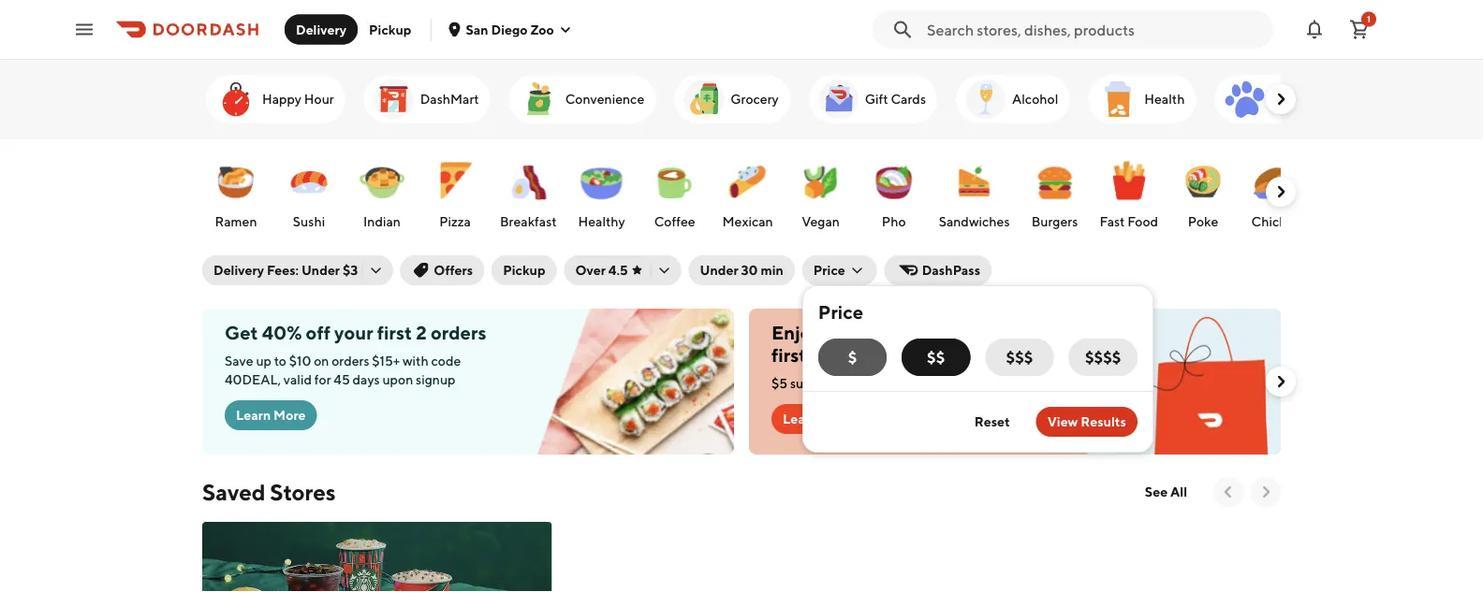 Task type: vqa. For each thing, say whether or not it's contained in the screenshot.
Empanada related to Chicken Empanada $4.24
no



Task type: locate. For each thing, give the bounding box(es) containing it.
all
[[1171, 485, 1188, 500]]

under
[[302, 263, 340, 278], [700, 263, 739, 278]]

$$$ button
[[986, 339, 1054, 377]]

0 horizontal spatial your
[[334, 322, 373, 344]]

$3
[[343, 263, 358, 278]]

health image
[[1096, 77, 1141, 122]]

fast food
[[1100, 214, 1159, 229]]

dashmart
[[420, 91, 479, 107]]

see all
[[1145, 485, 1188, 500]]

on right fee
[[973, 322, 995, 344]]

0 horizontal spatial more
[[274, 408, 306, 423]]

1 horizontal spatial learn more button
[[772, 405, 864, 435]]

$0
[[839, 322, 864, 344]]

more
[[274, 408, 306, 423], [821, 412, 853, 427]]

delivery button
[[285, 15, 358, 44]]

on
[[973, 322, 995, 344], [314, 354, 329, 369]]

learn more button down '40deal,'
[[225, 401, 317, 431]]

happy
[[262, 91, 302, 107]]

learn more button
[[225, 401, 317, 431], [772, 405, 864, 435]]

first left the 2
[[377, 322, 412, 344]]

pickup button
[[358, 15, 423, 44], [492, 256, 557, 286]]

hour
[[304, 91, 334, 107]]

signup
[[416, 372, 456, 388]]

over 4.5 button
[[564, 256, 681, 286]]

delivery left fees:
[[214, 263, 264, 278]]

days
[[353, 372, 380, 388]]

0 vertical spatial pickup
[[369, 22, 412, 37]]

view
[[1048, 414, 1078, 430]]

pickup button down 'breakfast' on the top of the page
[[492, 256, 557, 286]]

delivery up hour
[[296, 22, 347, 37]]

learn for first
[[783, 412, 818, 427]]

learn more button for order.
[[772, 405, 864, 435]]

1 vertical spatial orders
[[332, 354, 370, 369]]

see
[[1145, 485, 1168, 500]]

1 vertical spatial next button of carousel image
[[1272, 373, 1291, 392]]

1 vertical spatial first
[[772, 345, 807, 367]]

1 under from the left
[[302, 263, 340, 278]]

dashpass
[[922, 263, 981, 278]]

ramen
[[215, 214, 257, 229]]

pickup button up dashmart icon
[[358, 15, 423, 44]]

coffee
[[654, 214, 696, 229]]

0 horizontal spatial pickup button
[[358, 15, 423, 44]]

first down the 'enjoy'
[[772, 345, 807, 367]]

vegan
[[802, 214, 840, 229]]

1 vertical spatial pickup button
[[492, 256, 557, 286]]

delivery
[[867, 322, 937, 344]]

price inside button
[[814, 263, 846, 278]]

1 horizontal spatial first
[[772, 345, 807, 367]]

gift cards
[[865, 91, 926, 107]]

learn more for up
[[236, 408, 306, 423]]

2 your from the left
[[999, 322, 1038, 344]]

learn down '40deal,'
[[236, 408, 271, 423]]

1 items, open order cart image
[[1349, 18, 1371, 41]]

your right the off
[[334, 322, 373, 344]]

1 horizontal spatial orders
[[431, 322, 487, 344]]

min
[[761, 263, 784, 278]]

breakfast
[[500, 214, 557, 229]]

pets
[[1271, 91, 1298, 107]]

pickup down 'breakfast' on the top of the page
[[503, 263, 546, 278]]

first inside enjoy a $0 delivery fee on your first order. $5 subtotal minimum required.
[[772, 345, 807, 367]]

next button of carousel image
[[1272, 90, 1291, 109]]

poke
[[1188, 214, 1219, 229]]

more for order.
[[821, 412, 853, 427]]

0 horizontal spatial orders
[[332, 354, 370, 369]]

under inside 'under 30 min' button
[[700, 263, 739, 278]]

enjoy
[[772, 322, 821, 344]]

0 vertical spatial delivery
[[296, 22, 347, 37]]

under 30 min button
[[689, 256, 795, 286]]

0 vertical spatial first
[[377, 322, 412, 344]]

1 horizontal spatial more
[[821, 412, 853, 427]]

learn more
[[236, 408, 306, 423], [783, 412, 853, 427]]

cards
[[891, 91, 926, 107]]

saved stores link
[[202, 478, 336, 508]]

orders up 45
[[332, 354, 370, 369]]

1 vertical spatial on
[[314, 354, 329, 369]]

1 horizontal spatial under
[[700, 263, 739, 278]]

san diego zoo button
[[447, 22, 573, 37]]

alcohol
[[1012, 91, 1059, 107]]

learn down subtotal
[[783, 412, 818, 427]]

minimum
[[842, 376, 898, 392]]

on up the for
[[314, 354, 329, 369]]

0 vertical spatial pickup button
[[358, 15, 423, 44]]

your up $$$
[[999, 322, 1038, 344]]

save
[[225, 354, 253, 369]]

enjoy a $0 delivery fee on your first order. $5 subtotal minimum required.
[[772, 322, 1038, 392]]

learn
[[236, 408, 271, 423], [783, 412, 818, 427]]

reset button
[[964, 407, 1022, 437]]

0 vertical spatial on
[[973, 322, 995, 344]]

$10
[[289, 354, 311, 369]]

learn more button down subtotal
[[772, 405, 864, 435]]

orders up code
[[431, 322, 487, 344]]

0 horizontal spatial on
[[314, 354, 329, 369]]

pickup right delivery button
[[369, 22, 412, 37]]

pickup
[[369, 22, 412, 37], [503, 263, 546, 278]]

1 vertical spatial delivery
[[214, 263, 264, 278]]

1 horizontal spatial pickup
[[503, 263, 546, 278]]

0 horizontal spatial learn more
[[236, 408, 306, 423]]

grocery link
[[675, 75, 790, 124]]

0 horizontal spatial learn
[[236, 408, 271, 423]]

delivery inside delivery button
[[296, 22, 347, 37]]

gift cards link
[[809, 75, 938, 124]]

to
[[274, 354, 287, 369]]

$$$$
[[1086, 349, 1122, 367]]

orders
[[431, 322, 487, 344], [332, 354, 370, 369]]

1 horizontal spatial learn more
[[783, 412, 853, 427]]

1 horizontal spatial your
[[999, 322, 1038, 344]]

with
[[403, 354, 429, 369]]

2 under from the left
[[700, 263, 739, 278]]

$ button
[[818, 339, 887, 377]]

1 horizontal spatial learn
[[783, 412, 818, 427]]

1 horizontal spatial pickup button
[[492, 256, 557, 286]]

more down subtotal
[[821, 412, 853, 427]]

more for up
[[274, 408, 306, 423]]

next button of carousel image
[[1272, 183, 1291, 201], [1272, 373, 1291, 392], [1257, 483, 1276, 502]]

1 your from the left
[[334, 322, 373, 344]]

1 horizontal spatial on
[[973, 322, 995, 344]]

price down vegan
[[814, 263, 846, 278]]

valid
[[284, 372, 312, 388]]

0 horizontal spatial delivery
[[214, 263, 264, 278]]

0 vertical spatial next button of carousel image
[[1272, 183, 1291, 201]]

1 horizontal spatial delivery
[[296, 22, 347, 37]]

alcohol image
[[964, 77, 1009, 122]]

$$$
[[1006, 349, 1033, 367]]

0 horizontal spatial first
[[377, 322, 412, 344]]

learn more down '40deal,'
[[236, 408, 306, 423]]

under left $3
[[302, 263, 340, 278]]

fast
[[1100, 214, 1125, 229]]

0 vertical spatial orders
[[431, 322, 487, 344]]

0 horizontal spatial under
[[302, 263, 340, 278]]

1 vertical spatial pickup
[[503, 263, 546, 278]]

delivery for delivery
[[296, 22, 347, 37]]

dashmart link
[[364, 75, 490, 124]]

a
[[825, 322, 835, 344]]

under left "30"
[[700, 263, 739, 278]]

1 vertical spatial price
[[818, 302, 864, 324]]

2
[[416, 322, 427, 344]]

off
[[306, 322, 331, 344]]

learn more for order.
[[783, 412, 853, 427]]

0 horizontal spatial learn more button
[[225, 401, 317, 431]]

more down 'valid' on the bottom of page
[[274, 408, 306, 423]]

0 vertical spatial price
[[814, 263, 846, 278]]

your inside get 40% off your first 2 orders save up to $10 on orders $15+ with code 40deal, valid for 45 days upon signup
[[334, 322, 373, 344]]

learn more down subtotal
[[783, 412, 853, 427]]

price down price button
[[818, 302, 864, 324]]

first inside get 40% off your first 2 orders save up to $10 on orders $15+ with code 40deal, valid for 45 days upon signup
[[377, 322, 412, 344]]



Task type: describe. For each thing, give the bounding box(es) containing it.
health
[[1145, 91, 1185, 107]]

40%
[[262, 322, 302, 344]]

Store search: begin typing to search for stores available on DoorDash text field
[[927, 19, 1263, 40]]

sushi
[[293, 214, 325, 229]]

get
[[225, 322, 258, 344]]

2 vertical spatial next button of carousel image
[[1257, 483, 1276, 502]]

4.5
[[609, 263, 628, 278]]

convenience image
[[517, 77, 562, 122]]

food
[[1128, 214, 1159, 229]]

$$ button
[[902, 339, 971, 377]]

mexican
[[723, 214, 773, 229]]

get 40% off your first 2 orders save up to $10 on orders $15+ with code 40deal, valid for 45 days upon signup
[[225, 322, 487, 388]]

gift
[[865, 91, 889, 107]]

fee
[[941, 322, 969, 344]]

saved stores
[[202, 479, 336, 506]]

health link
[[1089, 75, 1196, 124]]

gift cards image
[[816, 77, 861, 122]]

pizza
[[439, 214, 471, 229]]

your inside enjoy a $0 delivery fee on your first order. $5 subtotal minimum required.
[[999, 322, 1038, 344]]

offers
[[434, 263, 473, 278]]

pets link
[[1215, 75, 1309, 124]]

burgers
[[1032, 214, 1078, 229]]

view results button
[[1037, 407, 1138, 437]]

san
[[466, 22, 489, 37]]

chicken
[[1252, 214, 1302, 229]]

sandwiches
[[939, 214, 1010, 229]]

pets image
[[1223, 77, 1268, 122]]

for
[[314, 372, 331, 388]]

happy hour link
[[206, 75, 345, 124]]

delivery fees: under $3
[[214, 263, 358, 278]]

saved
[[202, 479, 265, 506]]

$$
[[927, 349, 945, 367]]

grocery
[[731, 91, 779, 107]]

previous button of carousel image
[[1219, 483, 1238, 502]]

happy hour
[[262, 91, 334, 107]]

code
[[431, 354, 461, 369]]

offers button
[[400, 256, 484, 286]]

see all link
[[1134, 478, 1199, 508]]

happy hour image
[[214, 77, 259, 122]]

up
[[256, 354, 272, 369]]

45
[[334, 372, 350, 388]]

40deal,
[[225, 372, 281, 388]]

subtotal
[[790, 376, 839, 392]]

required.
[[900, 376, 954, 392]]

results
[[1081, 414, 1127, 430]]

dashmart image
[[372, 77, 417, 122]]

1 button
[[1341, 11, 1379, 48]]

on inside get 40% off your first 2 orders save up to $10 on orders $15+ with code 40deal, valid for 45 days upon signup
[[314, 354, 329, 369]]

order.
[[811, 345, 861, 367]]

fees:
[[267, 263, 299, 278]]

1
[[1367, 14, 1371, 24]]

indian
[[363, 214, 401, 229]]

$
[[848, 349, 857, 367]]

30
[[741, 263, 758, 278]]

diego
[[491, 22, 528, 37]]

over
[[576, 263, 606, 278]]

under 30 min
[[700, 263, 784, 278]]

0 horizontal spatial pickup
[[369, 22, 412, 37]]

reset
[[975, 414, 1010, 430]]

convenience
[[565, 91, 645, 107]]

delivery for delivery fees: under $3
[[214, 263, 264, 278]]

$$$$ button
[[1069, 339, 1138, 377]]

$15+
[[372, 354, 400, 369]]

learn for save
[[236, 408, 271, 423]]

on inside enjoy a $0 delivery fee on your first order. $5 subtotal minimum required.
[[973, 322, 995, 344]]

grocery image
[[682, 77, 727, 122]]

open menu image
[[73, 18, 96, 41]]

convenience link
[[509, 75, 656, 124]]

view results
[[1048, 414, 1127, 430]]

price button
[[803, 256, 877, 286]]

zoo
[[531, 22, 554, 37]]

san diego zoo
[[466, 22, 554, 37]]

over 4.5
[[576, 263, 628, 278]]

dashpass button
[[885, 256, 992, 286]]

learn more button for up
[[225, 401, 317, 431]]

notification bell image
[[1304, 18, 1326, 41]]

alcohol link
[[956, 75, 1070, 124]]

pho
[[882, 214, 906, 229]]

stores
[[270, 479, 336, 506]]



